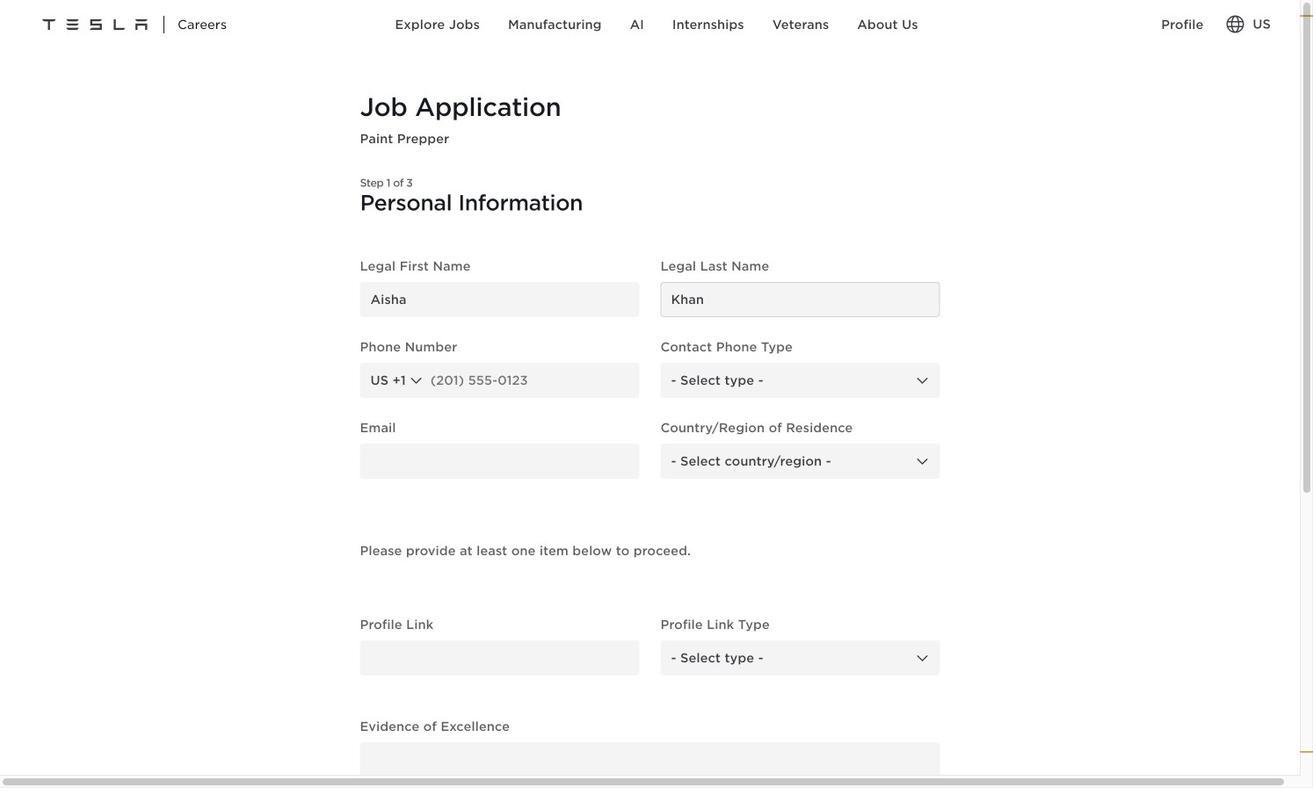Task type: describe. For each thing, give the bounding box(es) containing it.
inline image
[[409, 374, 423, 388]]



Task type: locate. For each thing, give the bounding box(es) containing it.
globe image
[[1225, 14, 1246, 35]]

None field
[[371, 291, 629, 309], [671, 291, 930, 309], [371, 291, 629, 309], [671, 291, 930, 309]]

(201) 555-0123 field
[[430, 372, 629, 389]]

None text field
[[360, 743, 940, 789]]

tesla logo image
[[42, 14, 148, 35]]



